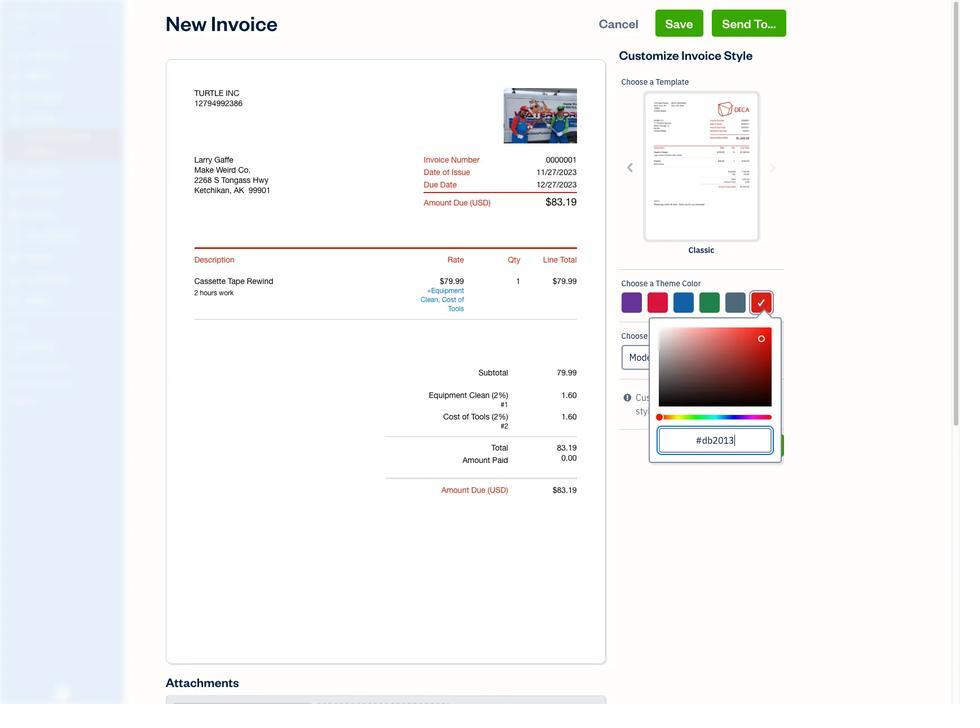 Task type: describe. For each thing, give the bounding box(es) containing it.
1 horizontal spatial usd
[[490, 486, 507, 495]]

choose a template
[[622, 77, 690, 87]]

0 vertical spatial $83.19
[[546, 196, 577, 208]]

0.00
[[562, 453, 577, 462]]

previous image
[[625, 161, 638, 174]]

0 horizontal spatial cancel
[[600, 15, 639, 31]]

a for font
[[650, 331, 654, 341]]

of inside , cost of tools
[[458, 296, 464, 304]]

2 1.60 from the top
[[562, 412, 577, 421]]

timer image
[[7, 231, 21, 242]]

choose a theme color
[[622, 278, 702, 289]]

1 vertical spatial date
[[441, 180, 457, 189]]

1 vertical spatial $83.19
[[553, 486, 577, 495]]

clean for equipment clean
[[421, 296, 439, 304]]

Font field
[[622, 345, 782, 370]]

qty
[[508, 255, 521, 264]]

font
[[656, 331, 672, 341]]

0 vertical spatial cancel button
[[589, 10, 649, 37]]

12794992386
[[195, 99, 243, 108]]

0 vertical spatial of
[[443, 168, 450, 177]]

weird
[[216, 165, 236, 174]]

choose a font element
[[620, 322, 785, 379]]

Enter an Item Description text field
[[195, 289, 408, 298]]

hwy
[[253, 176, 269, 185]]

Item Rate (USD) text field
[[440, 277, 464, 286]]

custom image
[[757, 296, 767, 309]]

of inside equipment clean (2%) # 1 cost of tools (2%) # 2
[[463, 412, 469, 421]]

issue
[[452, 168, 471, 177]]

83.19 0.00
[[558, 443, 577, 462]]

customize for customize your logo and invoice style for all invoices
[[636, 392, 679, 403]]

due date
[[424, 180, 457, 189]]

invoices
[[683, 405, 717, 417]]

tools inside , cost of tools
[[449, 305, 464, 313]]

theme
[[656, 278, 681, 289]]

2 (2%) from the top
[[492, 412, 509, 421]]

inc for due date
[[226, 89, 239, 98]]

for
[[658, 405, 669, 417]]

choose a theme color element
[[619, 270, 785, 463]]

Enter an Item Name text field
[[195, 276, 408, 286]]

date of issue
[[424, 168, 471, 177]]

ketchikan,
[[195, 186, 232, 195]]

subtotal
[[479, 368, 509, 377]]

0 vertical spatial amount due ( usd )
[[424, 198, 491, 207]]

saturation: 91. brightness: 86. image
[[759, 335, 765, 342]]

inc for customize invoice style
[[43, 10, 59, 21]]

exclamationcircle image
[[624, 391, 632, 404]]

here
[[719, 405, 738, 417]]

0 horizontal spatial usd
[[473, 198, 489, 207]]

line total
[[544, 255, 577, 264]]

Color value field text field
[[659, 428, 772, 453]]

0 vertical spatial amount
[[424, 198, 452, 207]]

rate
[[448, 255, 464, 264]]

line
[[544, 255, 558, 264]]

number
[[452, 155, 480, 164]]

99901
[[249, 186, 271, 195]]

save button
[[656, 10, 704, 37]]

choose for choose a theme color
[[622, 278, 648, 289]]

to...
[[754, 15, 777, 31]]

Item Quantity text field
[[504, 277, 521, 286]]

save
[[666, 15, 694, 31]]

invoice image
[[7, 113, 21, 125]]

saturation and brightness selector. use up, down, left and right arrow keys to select. application
[[659, 327, 772, 407]]

79.99
[[558, 368, 577, 377]]

1 (2%) from the top
[[492, 391, 509, 400]]

done button
[[739, 434, 785, 457]]

dashboard image
[[7, 49, 21, 60]]

send to...
[[723, 15, 777, 31]]

send to... button
[[713, 10, 787, 37]]

clean for equipment clean (2%) # 1 cost of tools (2%) # 2
[[470, 391, 490, 400]]

turtle for due date
[[195, 89, 224, 98]]

1 horizontal spatial )
[[507, 486, 509, 495]]

cost inside equipment clean (2%) # 1 cost of tools (2%) # 2
[[444, 412, 460, 421]]

settings image
[[8, 396, 121, 405]]

0 vertical spatial due
[[424, 180, 438, 189]]

1
[[505, 401, 509, 409]]

, cost of tools
[[439, 296, 464, 313]]

1 vertical spatial (
[[488, 486, 490, 495]]

send
[[723, 15, 752, 31]]

tools inside equipment clean (2%) # 1 cost of tools (2%) # 2
[[472, 412, 490, 421]]

1 1.60 from the top
[[562, 391, 577, 400]]

team members image
[[8, 342, 121, 351]]

items and services image
[[8, 360, 121, 369]]

larry gaffe make weird co. 2268 s tongass hwy ketchikan, ak  99901
[[195, 155, 271, 195]]



Task type: locate. For each thing, give the bounding box(es) containing it.
0 vertical spatial usd
[[473, 198, 489, 207]]

1 horizontal spatial cancel
[[660, 439, 693, 452]]

date up due date
[[424, 168, 441, 177]]

report image
[[7, 295, 21, 307]]

1 vertical spatial a
[[650, 278, 654, 289]]

delete image
[[507, 111, 554, 121]]

image
[[532, 111, 554, 121]]

new
[[166, 10, 207, 36]]

(2%) up 2
[[492, 412, 509, 421]]

0 vertical spatial #
[[501, 401, 505, 409]]

amount inside total amount paid
[[463, 456, 491, 465]]

turtle up 12794992386
[[195, 89, 224, 98]]

1 vertical spatial 1.60
[[562, 412, 577, 421]]

equipment inside equipment clean
[[432, 287, 464, 295]]

turtle for customize invoice style
[[9, 10, 41, 21]]

(
[[470, 198, 473, 207], [488, 486, 490, 495]]

a inside "element"
[[650, 278, 654, 289]]

83.19
[[558, 443, 577, 452]]

cost inside , cost of tools
[[442, 296, 457, 304]]

tools up total amount paid on the bottom
[[472, 412, 490, 421]]

larry
[[195, 155, 212, 164]]

apps image
[[8, 324, 121, 333]]

a left template
[[650, 77, 654, 87]]

co.
[[238, 165, 251, 174]]

make
[[195, 165, 214, 174]]

customize invoice style
[[620, 47, 753, 63]]

2 vertical spatial due
[[472, 486, 486, 495]]

1 horizontal spatial due
[[454, 198, 468, 207]]

choose a font
[[622, 331, 672, 341]]

0 horizontal spatial (
[[470, 198, 473, 207]]

2
[[505, 422, 509, 430]]

choose for choose a template
[[622, 77, 648, 87]]

invoice
[[211, 10, 278, 36], [682, 47, 722, 63], [424, 155, 449, 164], [740, 392, 770, 403]]

equipment clean (2%) # 1 cost of tools (2%) # 2
[[429, 391, 509, 430]]

2 vertical spatial a
[[650, 331, 654, 341]]

1 vertical spatial due
[[454, 198, 468, 207]]

3 a from the top
[[650, 331, 654, 341]]

choose inside choose a theme color "element"
[[622, 278, 648, 289]]

turtle up the owner
[[9, 10, 41, 21]]

1 choose from the top
[[622, 77, 648, 87]]

choose left theme
[[622, 278, 648, 289]]

0 horizontal spatial tools
[[449, 305, 464, 313]]

choose for choose a font
[[622, 331, 648, 341]]

owner
[[9, 23, 30, 31]]

cost
[[442, 296, 457, 304], [444, 412, 460, 421]]

due
[[424, 180, 438, 189], [454, 198, 468, 207], [472, 486, 486, 495]]

1 vertical spatial )
[[507, 486, 509, 495]]

inc inside turtle inc 12794992386
[[226, 89, 239, 98]]

amount due ( usd )
[[424, 198, 491, 207], [442, 486, 509, 495]]

equipment
[[432, 287, 464, 295], [429, 391, 468, 400]]

a left font
[[650, 331, 654, 341]]

turtle inside the turtle inc owner
[[9, 10, 41, 21]]

invoice inside customize your logo and invoice style for all invoices
[[740, 392, 770, 403]]

choose up modern
[[622, 331, 648, 341]]

paid
[[493, 456, 509, 465]]

due down due date
[[454, 198, 468, 207]]

customize
[[620, 47, 680, 63], [636, 392, 679, 403]]

2 vertical spatial choose
[[622, 331, 648, 341]]

equipment for equipment clean
[[432, 287, 464, 295]]

$83.19 down 12/27/2023 dropdown button
[[546, 196, 577, 208]]

1 horizontal spatial clean
[[470, 391, 490, 400]]

2268
[[195, 176, 212, 185]]

style
[[725, 47, 753, 63]]

choose
[[622, 77, 648, 87], [622, 278, 648, 289], [622, 331, 648, 341]]

template
[[656, 77, 690, 87]]

# down 1 at the bottom right of the page
[[501, 422, 505, 430]]

0 horizontal spatial turtle
[[9, 10, 41, 21]]

# up 2
[[501, 401, 505, 409]]

0 horizontal spatial inc
[[43, 10, 59, 21]]

0 vertical spatial inc
[[43, 10, 59, 21]]

0 vertical spatial date
[[424, 168, 441, 177]]

1 vertical spatial cancel
[[660, 439, 693, 452]]

freshbooks image
[[53, 686, 71, 700]]

customize your logo and invoice style for all invoices
[[636, 392, 770, 417]]

total inside total amount paid
[[492, 443, 509, 452]]

0 vertical spatial cancel
[[600, 15, 639, 31]]

inc inside the turtle inc owner
[[43, 10, 59, 21]]

choose inside 'choose a template' element
[[622, 77, 648, 87]]

$83.19
[[546, 196, 577, 208], [553, 486, 577, 495]]

choose left template
[[622, 77, 648, 87]]

1 vertical spatial amount
[[463, 456, 491, 465]]

Issue date in MM/DD/YYYY format text field
[[504, 168, 586, 177]]

of up due date
[[443, 168, 450, 177]]

amount due ( usd ) down due date
[[424, 198, 491, 207]]

0 vertical spatial turtle
[[9, 10, 41, 21]]

and
[[722, 392, 738, 403]]

total amount paid
[[463, 443, 509, 465]]

2 vertical spatial amount
[[442, 486, 470, 495]]

1 vertical spatial usd
[[490, 486, 507, 495]]

2 a from the top
[[650, 278, 654, 289]]

equipment inside equipment clean (2%) # 1 cost of tools (2%) # 2
[[429, 391, 468, 400]]

1 horizontal spatial tools
[[472, 412, 490, 421]]

2 vertical spatial of
[[463, 412, 469, 421]]

1 vertical spatial (2%)
[[492, 412, 509, 421]]

0 vertical spatial customize
[[620, 47, 680, 63]]

(2%) up 1 at the bottom right of the page
[[492, 391, 509, 400]]

1 horizontal spatial total
[[561, 255, 577, 264]]

0 vertical spatial 1.60
[[562, 391, 577, 400]]

3 choose from the top
[[622, 331, 648, 341]]

amount down due date
[[424, 198, 452, 207]]

of down item rate (usd) text box
[[458, 296, 464, 304]]

date
[[424, 168, 441, 177], [441, 180, 457, 189]]

clean inside equipment clean (2%) # 1 cost of tools (2%) # 2
[[470, 391, 490, 400]]

money image
[[7, 252, 21, 264]]

clean down +
[[421, 296, 439, 304]]

Enter an Invoice # text field
[[546, 155, 577, 164]]

,
[[439, 296, 440, 304]]

0 vertical spatial (
[[470, 198, 473, 207]]

choose a template element
[[620, 68, 785, 270]]

amount down total amount paid on the bottom
[[442, 486, 470, 495]]

chart image
[[7, 274, 21, 285]]

1 vertical spatial tools
[[472, 412, 490, 421]]

1 vertical spatial cost
[[444, 412, 460, 421]]

amount
[[424, 198, 452, 207], [463, 456, 491, 465], [442, 486, 470, 495]]

turtle inc owner
[[9, 10, 59, 31]]

0 vertical spatial equipment
[[432, 287, 464, 295]]

attachments
[[166, 674, 239, 690]]

1 horizontal spatial inc
[[226, 89, 239, 98]]

bank connections image
[[8, 378, 121, 387]]

0 horizontal spatial )
[[489, 198, 491, 207]]

description
[[195, 255, 235, 264]]

a for theme
[[650, 278, 654, 289]]

turtle inside turtle inc 12794992386
[[195, 89, 224, 98]]

0 vertical spatial tools
[[449, 305, 464, 313]]

0 horizontal spatial clean
[[421, 296, 439, 304]]

turtle inc 12794992386
[[195, 89, 243, 108]]

here link
[[719, 405, 738, 417]]

usd
[[473, 198, 489, 207], [490, 486, 507, 495]]

total
[[561, 255, 577, 264], [492, 443, 509, 452]]

equipment clean
[[421, 287, 464, 304]]

1 vertical spatial customize
[[636, 392, 679, 403]]

main element
[[0, 0, 152, 704]]

0 vertical spatial cost
[[442, 296, 457, 304]]

0 vertical spatial total
[[561, 255, 577, 264]]

a for template
[[650, 77, 654, 87]]

total up paid
[[492, 443, 509, 452]]

classic
[[689, 245, 715, 255]]

Line Total (USD) text field
[[552, 277, 577, 286]]

clean
[[421, 296, 439, 304], [470, 391, 490, 400]]

a left theme
[[650, 278, 654, 289]]

a
[[650, 77, 654, 87], [650, 278, 654, 289], [650, 331, 654, 341]]

+
[[428, 287, 432, 295]]

tools down equipment clean
[[449, 305, 464, 313]]

2 horizontal spatial due
[[472, 486, 486, 495]]

logo
[[701, 392, 720, 403]]

customize up choose a template
[[620, 47, 680, 63]]

new invoice
[[166, 10, 278, 36]]

clean down the subtotal
[[470, 391, 490, 400]]

0 vertical spatial clean
[[421, 296, 439, 304]]

amount left paid
[[463, 456, 491, 465]]

1 vertical spatial total
[[492, 443, 509, 452]]

invoice number
[[424, 155, 480, 164]]

0 vertical spatial a
[[650, 77, 654, 87]]

total right line
[[561, 255, 577, 264]]

amount due ( usd ) down total amount paid on the bottom
[[442, 486, 509, 495]]

1 vertical spatial inc
[[226, 89, 239, 98]]

of
[[443, 168, 450, 177], [458, 296, 464, 304], [463, 412, 469, 421]]

clean inside equipment clean
[[421, 296, 439, 304]]

1 vertical spatial choose
[[622, 278, 648, 289]]

customize up for
[[636, 392, 679, 403]]

usd down paid
[[490, 486, 507, 495]]

1 horizontal spatial turtle
[[195, 89, 224, 98]]

customize for customize invoice style
[[620, 47, 680, 63]]

expense image
[[7, 188, 21, 199]]

all
[[671, 405, 681, 417]]

1 # from the top
[[501, 401, 505, 409]]

color
[[683, 278, 702, 289]]

#
[[501, 401, 505, 409], [501, 422, 505, 430]]

1 vertical spatial #
[[501, 422, 505, 430]]

project image
[[7, 209, 21, 221]]

date down "date of issue"
[[441, 180, 457, 189]]

payment image
[[7, 167, 21, 178]]

modern
[[630, 352, 661, 363]]

(2%)
[[492, 391, 509, 400], [492, 412, 509, 421]]

cancel button
[[589, 10, 649, 37], [620, 434, 733, 457]]

of up total amount paid on the bottom
[[463, 412, 469, 421]]

1 vertical spatial amount due ( usd )
[[442, 486, 509, 495]]

1 vertical spatial clean
[[470, 391, 490, 400]]

estimate image
[[7, 92, 21, 103]]

delete
[[507, 111, 530, 121]]

1.60 down 79.99 on the bottom of page
[[562, 391, 577, 400]]

next image
[[766, 161, 779, 174]]

1 a from the top
[[650, 77, 654, 87]]

0 horizontal spatial due
[[424, 180, 438, 189]]

12/27/2023 button
[[528, 180, 586, 190]]

1.60 up 83.19
[[562, 412, 577, 421]]

done
[[750, 439, 774, 452]]

your
[[681, 392, 699, 403]]

1 vertical spatial equipment
[[429, 391, 468, 400]]

2 # from the top
[[501, 422, 505, 430]]

usd down number
[[473, 198, 489, 207]]

1 vertical spatial turtle
[[195, 89, 224, 98]]

1 vertical spatial of
[[458, 296, 464, 304]]

gaffe
[[215, 155, 234, 164]]

( down total amount paid on the bottom
[[488, 486, 490, 495]]

0 vertical spatial choose
[[622, 77, 648, 87]]

1 vertical spatial cancel button
[[620, 434, 733, 457]]

client image
[[7, 71, 21, 82]]

equipment for equipment clean (2%) # 1 cost of tools (2%) # 2
[[429, 391, 468, 400]]

s
[[214, 176, 219, 185]]

due down "date of issue"
[[424, 180, 438, 189]]

12/27/2023
[[537, 180, 577, 189]]

style
[[636, 405, 656, 417]]

due down total amount paid on the bottom
[[472, 486, 486, 495]]

)
[[489, 198, 491, 207], [507, 486, 509, 495]]

0 vertical spatial (2%)
[[492, 391, 509, 400]]

tools
[[449, 305, 464, 313], [472, 412, 490, 421]]

choose inside choose a font element
[[622, 331, 648, 341]]

turtle
[[9, 10, 41, 21], [195, 89, 224, 98]]

cancel
[[600, 15, 639, 31], [660, 439, 693, 452]]

customize inside customize your logo and invoice style for all invoices
[[636, 392, 679, 403]]

2 choose from the top
[[622, 278, 648, 289]]

$83.19 down the 0.00
[[553, 486, 577, 495]]

tongass
[[222, 176, 251, 185]]

1 horizontal spatial (
[[488, 486, 490, 495]]

0 vertical spatial )
[[489, 198, 491, 207]]

( down issue
[[470, 198, 473, 207]]

0 horizontal spatial total
[[492, 443, 509, 452]]



Task type: vqa. For each thing, say whether or not it's contained in the screenshot.
team at the top right
no



